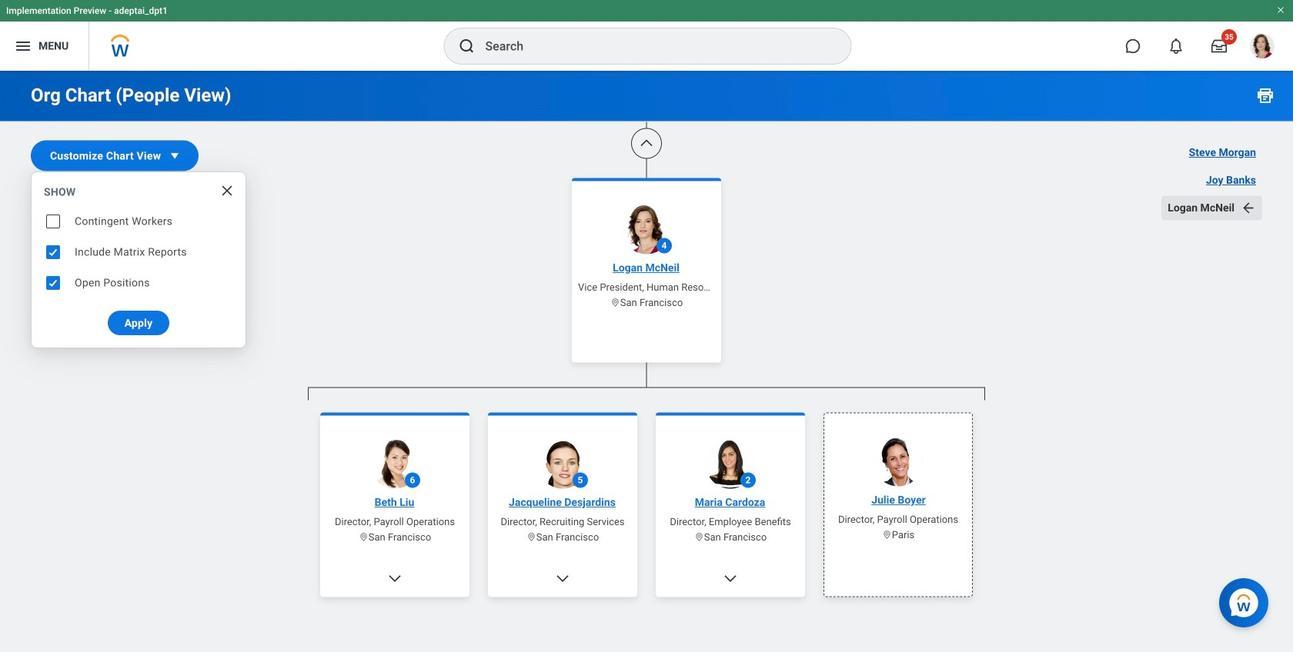 Task type: locate. For each thing, give the bounding box(es) containing it.
caret down image
[[167, 148, 183, 164]]

location image inside logan mcneil, logan mcneil, 4 direct reports element
[[882, 530, 892, 540]]

profile logan mcneil image
[[1250, 34, 1275, 62]]

0 horizontal spatial location image
[[610, 298, 620, 308]]

3 chevron down image from the left
[[723, 572, 738, 587]]

2 horizontal spatial location image
[[694, 533, 704, 543]]

3 location image from the left
[[694, 533, 704, 543]]

location image for 3rd chevron down 'image' from right
[[359, 533, 369, 543]]

chevron down image
[[387, 572, 403, 587], [555, 572, 570, 587], [723, 572, 738, 587]]

location image
[[610, 298, 620, 308], [882, 530, 892, 540]]

inbox large image
[[1212, 38, 1227, 54]]

1 chevron down image from the left
[[387, 572, 403, 587]]

location image for second chevron down 'image' from the left
[[526, 533, 536, 543]]

0 vertical spatial location image
[[610, 298, 620, 308]]

main content
[[0, 0, 1293, 653]]

0 horizontal spatial chevron down image
[[387, 572, 403, 587]]

1 horizontal spatial location image
[[882, 530, 892, 540]]

1 horizontal spatial chevron down image
[[555, 572, 570, 587]]

1 horizontal spatial location image
[[526, 533, 536, 543]]

0 horizontal spatial location image
[[359, 533, 369, 543]]

2 location image from the left
[[526, 533, 536, 543]]

2 chevron down image from the left
[[555, 572, 570, 587]]

1 location image from the left
[[359, 533, 369, 543]]

location image
[[359, 533, 369, 543], [526, 533, 536, 543], [694, 533, 704, 543]]

justify image
[[14, 37, 32, 55]]

dialog
[[31, 172, 246, 349]]

logan mcneil, logan mcneil, 4 direct reports element
[[308, 401, 985, 653]]

banner
[[0, 0, 1293, 71]]

arrow left image
[[1241, 201, 1256, 216]]

2 horizontal spatial chevron down image
[[723, 572, 738, 587]]

1 vertical spatial location image
[[882, 530, 892, 540]]

print org chart image
[[1256, 86, 1275, 105]]



Task type: describe. For each thing, give the bounding box(es) containing it.
location image for 3rd chevron down 'image' from left
[[694, 533, 704, 543]]

x image
[[219, 183, 235, 199]]

notifications large image
[[1168, 38, 1184, 54]]

close environment banner image
[[1276, 5, 1285, 15]]

search image
[[458, 37, 476, 55]]

Search Workday  search field
[[485, 29, 819, 63]]

chevron up image
[[639, 136, 654, 151]]



Task type: vqa. For each thing, say whether or not it's contained in the screenshot.
tab list
no



